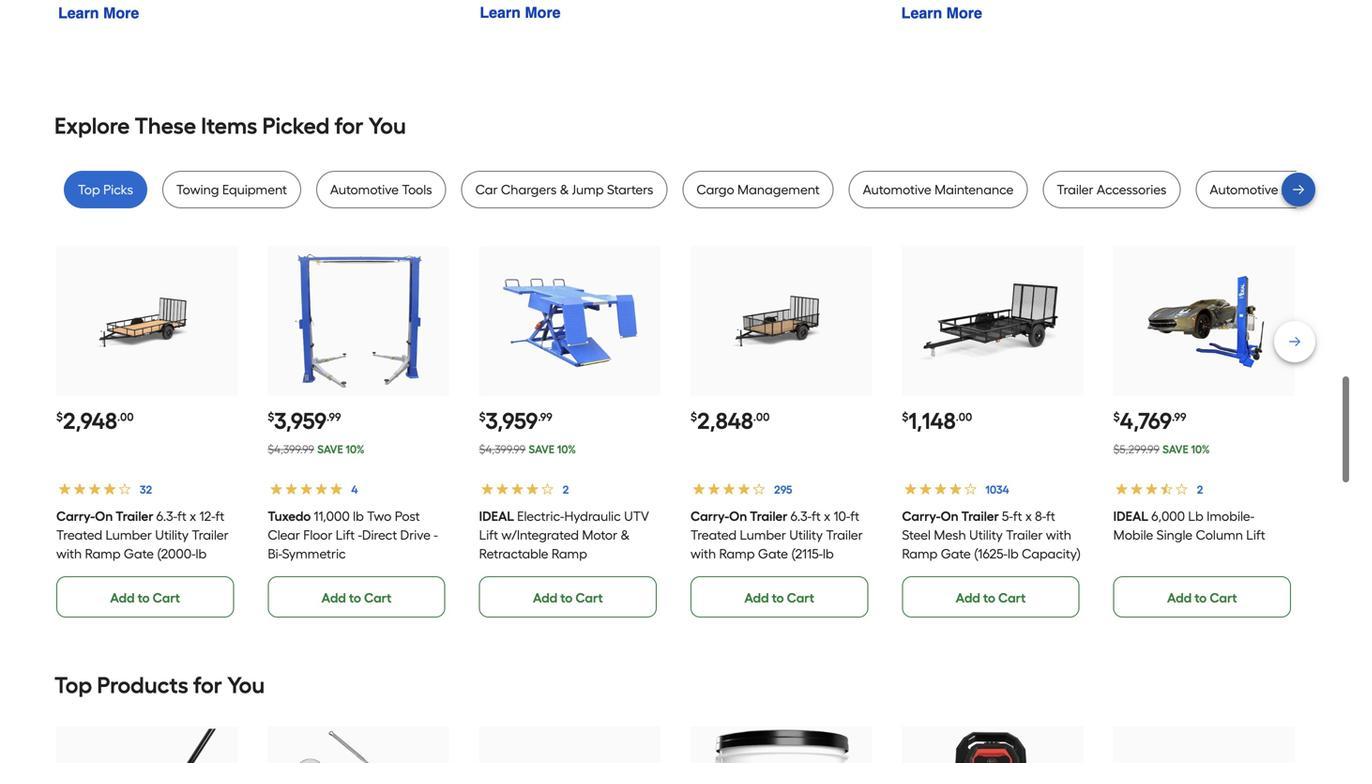 Task type: describe. For each thing, give the bounding box(es) containing it.
retractable
[[479, 546, 549, 562]]

carry-on trailer 5-ft x 8-ft steel mesh utility trailer with ramp gate (1625-lb capacity) image
[[921, 248, 1066, 394]]

learn more for the middle learn more link
[[480, 4, 561, 21]]

(1625-
[[975, 546, 1008, 562]]

6.3- for 2,848
[[791, 508, 812, 524]]

electric-hydraulic utv lift w/integrated motor & retractable ramp
[[479, 508, 650, 562]]

utility for 2,848
[[790, 527, 823, 543]]

add to cart for mobile
[[1168, 590, 1238, 606]]

3,959 for ideal
[[486, 407, 538, 435]]

add to cart link for mobile
[[1114, 576, 1292, 618]]

save for 6,000
[[1163, 443, 1189, 456]]

two
[[367, 508, 392, 524]]

picked
[[262, 112, 330, 139]]

tools
[[402, 182, 432, 198]]

.00 for 2,848
[[754, 410, 770, 424]]

$4,399.99 for tuxedo
[[268, 443, 314, 456]]

.99 for 6,000
[[1173, 410, 1187, 424]]

towing equipment
[[176, 182, 287, 198]]

steel
[[902, 527, 931, 543]]

to for lift
[[561, 590, 573, 606]]

add to cart for post
[[322, 590, 392, 606]]

automotive for automotive accessories
[[1210, 182, 1279, 198]]

$5,299.99
[[1114, 443, 1160, 456]]

$4,399.99 for ideal
[[479, 443, 526, 456]]

electric-
[[517, 508, 565, 524]]

1 horizontal spatial for
[[335, 112, 364, 139]]

automotive maintenance
[[863, 182, 1014, 198]]

0 horizontal spatial learn more link
[[58, 4, 139, 21]]

6.3- for 2,948
[[156, 508, 177, 524]]

$ 4,769 .99
[[1114, 407, 1187, 435]]

add for 5-ft x 8-ft steel mesh utility trailer with ramp gate (1625-lb capacity)
[[956, 590, 981, 606]]

gate for 2,948
[[124, 546, 154, 562]]

floor
[[303, 527, 333, 543]]

picks
[[103, 182, 133, 198]]

add to cart for 8-
[[956, 590, 1026, 606]]

post
[[395, 508, 420, 524]]

top for top picks
[[78, 182, 100, 198]]

carry-on trailer for 2,848
[[691, 508, 788, 524]]

tuxedo 11,000 lb two post clear floor lift -direct drive - bi-symmetric image
[[286, 248, 431, 394]]

2,848
[[697, 407, 754, 435]]

10% for hydraulic
[[557, 443, 576, 456]]

add to cart link for 8-
[[902, 576, 1080, 618]]

lift inside electric-hydraulic utv lift w/integrated motor & retractable ramp
[[479, 527, 499, 543]]

symmetric
[[282, 546, 346, 562]]

carry- for 2,948
[[56, 508, 95, 524]]

column
[[1196, 527, 1244, 543]]

1 3,959 list item from the left
[[268, 246, 449, 618]]

treated for 2,948
[[56, 527, 102, 543]]

accessories for trailer accessories
[[1097, 182, 1167, 198]]

gate for 2,848
[[758, 546, 789, 562]]

mobile
[[1114, 527, 1154, 543]]

2 horizontal spatial learn more link
[[902, 4, 983, 21]]

capacity) for 2,848
[[691, 565, 750, 581]]

bi-
[[268, 546, 282, 562]]

on for 1,148
[[941, 508, 959, 524]]

$ inside $ 2,848 .00
[[691, 410, 697, 424]]

ramp for 2,848
[[720, 546, 755, 562]]

.00 for 2,948
[[117, 410, 134, 424]]

$ 2,948 .00
[[56, 407, 134, 435]]

explore these items picked for you
[[54, 112, 406, 139]]

1,148 list item
[[902, 246, 1084, 618]]

motor
[[582, 527, 618, 543]]

add for electric-hydraulic utv lift w/integrated motor & retractable ramp
[[533, 590, 558, 606]]

top products for you
[[54, 672, 265, 699]]

2 - from the left
[[434, 527, 438, 543]]

clear
[[268, 527, 300, 543]]

craftsman 1500-amp 12-volt portable car battery jump starter image
[[921, 729, 1066, 763]]

3 ft from the left
[[812, 508, 821, 524]]

equipment
[[222, 182, 287, 198]]

save for electric-
[[529, 443, 555, 456]]

6 ft from the left
[[1047, 508, 1056, 524]]

6,000 lb imobile- mobile single column lift
[[1114, 508, 1266, 543]]

2 $ from the left
[[268, 410, 274, 424]]

11,000
[[314, 508, 350, 524]]

& inside electric-hydraulic utv lift w/integrated motor & retractable ramp
[[621, 527, 630, 543]]

ramp inside electric-hydraulic utv lift w/integrated motor & retractable ramp
[[552, 546, 588, 562]]

carry- for 1,148
[[902, 508, 941, 524]]

ideal for 3,959
[[479, 508, 515, 524]]

2 3,959 list item from the left
[[479, 246, 661, 618]]

management
[[738, 182, 820, 198]]

.99 for electric-
[[538, 410, 553, 424]]

x for 2,848
[[824, 508, 831, 524]]

$ 3,959 .99 for tuxedo
[[268, 407, 341, 435]]

with for 2,848
[[691, 546, 716, 562]]

carry-on trailer for 2,948
[[56, 508, 153, 524]]

x for 1,148
[[1026, 508, 1032, 524]]

to for mobile
[[1195, 590, 1208, 606]]

10% for lb
[[346, 443, 365, 456]]

armor all care kit 9-count car exterior wash/wax image
[[709, 729, 854, 763]]

6,000
[[1152, 508, 1186, 524]]

(2000-
[[157, 546, 196, 562]]

(2115-
[[792, 546, 823, 562]]

car chargers & jump starters
[[476, 182, 654, 198]]

lb for 1,148
[[1008, 546, 1019, 562]]

imobile-
[[1207, 508, 1255, 524]]

to for 12-
[[138, 590, 150, 606]]

$ 3,959 .99 for ideal
[[479, 407, 553, 435]]

drive
[[400, 527, 431, 543]]

treated for 2,848
[[691, 527, 737, 543]]

chargers
[[501, 182, 557, 198]]

utv
[[624, 508, 650, 524]]

ramp for 1,148
[[902, 546, 938, 562]]

5-
[[1003, 508, 1014, 524]]

maintenance
[[935, 182, 1014, 198]]

cart for 11,000 lb two post clear floor lift -direct drive - bi-symmetric
[[364, 590, 392, 606]]

x for 2,948
[[190, 508, 196, 524]]

2,848 list item
[[691, 246, 872, 618]]

lumber for 2,948
[[106, 527, 152, 543]]

tuxedo
[[268, 508, 311, 524]]

more for the middle learn more link
[[525, 4, 561, 21]]

ideal for 4,769
[[1114, 508, 1149, 524]]

save for 11,000
[[317, 443, 343, 456]]

carry-on trailer 6.3-ft x 10-ft treated lumber utility trailer with ramp gate (2115-lb capacity) image
[[709, 248, 854, 394]]

$ 2,848 .00
[[691, 407, 770, 435]]

add to cart link for lift
[[479, 576, 657, 618]]

to for post
[[349, 590, 361, 606]]

lift for 4,769
[[1247, 527, 1266, 543]]

car
[[476, 182, 498, 198]]

top picks
[[78, 182, 133, 198]]

learn for learn more link to the left
[[58, 4, 99, 21]]

10% for lb
[[1192, 443, 1211, 456]]

ramp for 2,948
[[85, 546, 121, 562]]

10-
[[834, 508, 851, 524]]

automotive accessories
[[1210, 182, 1352, 198]]

for inside heading
[[193, 672, 222, 699]]



Task type: vqa. For each thing, say whether or not it's contained in the screenshot.


Task type: locate. For each thing, give the bounding box(es) containing it.
2 horizontal spatial .99
[[1173, 410, 1187, 424]]

0 horizontal spatial accessories
[[1097, 182, 1167, 198]]

carry- inside 1,148 list item
[[902, 508, 941, 524]]

add to cart inside the 2,848 list item
[[745, 590, 815, 606]]

4 add to cart from the left
[[745, 590, 815, 606]]

cart for 6,000 lb imobile- mobile single column lift
[[1210, 590, 1238, 606]]

ramp left (2000-
[[85, 546, 121, 562]]

1 vertical spatial top
[[54, 672, 92, 699]]

3,959 for tuxedo
[[274, 407, 327, 435]]

5-ft x 8-ft steel mesh utility trailer with ramp gate (1625-lb capacity)
[[902, 508, 1082, 562]]

0 horizontal spatial on
[[95, 508, 113, 524]]

4 ramp from the left
[[902, 546, 938, 562]]

add to cart down symmetric
[[322, 590, 392, 606]]

1 horizontal spatial accessories
[[1282, 182, 1352, 198]]

$4,399.99 save 10% for electric-
[[479, 443, 576, 456]]

1 vertical spatial for
[[193, 672, 222, 699]]

1 utility from the left
[[155, 527, 189, 543]]

1 horizontal spatial $4,399.99 save 10%
[[479, 443, 576, 456]]

lb down 12-
[[196, 546, 207, 562]]

ramp down steel
[[902, 546, 938, 562]]

add for 6,000 lb imobile- mobile single column lift
[[1168, 590, 1192, 606]]

-
[[358, 527, 362, 543], [434, 527, 438, 543]]

2 carry-on trailer from the left
[[691, 508, 788, 524]]

craftsman red 3-ton steel hydraulic jack kit image
[[74, 729, 220, 763]]

x inside 6.3-ft x 12-ft treated lumber utility trailer with ramp gate (2000-lb capacity)
[[190, 508, 196, 524]]

add to cart link down (2115-
[[691, 576, 869, 618]]

6.3- inside 6.3-ft x 12-ft treated lumber utility trailer with ramp gate (2000-lb capacity)
[[156, 508, 177, 524]]

add for 6.3-ft x 10-ft treated lumber utility trailer with ramp gate (2115-lb capacity)
[[745, 590, 769, 606]]

cart inside 2,948 list item
[[153, 590, 180, 606]]

trailer accessories
[[1057, 182, 1167, 198]]

0 vertical spatial &
[[560, 182, 569, 198]]

0 horizontal spatial 3,959
[[274, 407, 327, 435]]

add down 6.3-ft x 12-ft treated lumber utility trailer with ramp gate (2000-lb capacity)
[[110, 590, 135, 606]]

1 $ from the left
[[56, 410, 63, 424]]

10% inside 4,769 list item
[[1192, 443, 1211, 456]]

cart down (2000-
[[153, 590, 180, 606]]

3 carry- from the left
[[902, 508, 941, 524]]

to for 10-
[[772, 590, 784, 606]]

& left jump
[[560, 182, 569, 198]]

lumber inside 6.3-ft x 12-ft treated lumber utility trailer with ramp gate (2000-lb capacity)
[[106, 527, 152, 543]]

4 ft from the left
[[851, 508, 860, 524]]

to down 6.3-ft x 10-ft treated lumber utility trailer with ramp gate (2115-lb capacity)
[[772, 590, 784, 606]]

add down (1625-
[[956, 590, 981, 606]]

top left picks
[[78, 182, 100, 198]]

2 automotive from the left
[[863, 182, 932, 198]]

carry- for 2,848
[[691, 508, 730, 524]]

1 .99 from the left
[[327, 410, 341, 424]]

cart inside 4,769 list item
[[1210, 590, 1238, 606]]

add to cart down electric-hydraulic utv lift w/integrated motor & retractable ramp
[[533, 590, 603, 606]]

with inside 5-ft x 8-ft steel mesh utility trailer with ramp gate (1625-lb capacity)
[[1047, 527, 1072, 543]]

0 horizontal spatial carry-on trailer
[[56, 508, 153, 524]]

3,959 list item
[[268, 246, 449, 618], [479, 246, 661, 618]]

cart inside 1,148 list item
[[999, 590, 1026, 606]]

cart down the column
[[1210, 590, 1238, 606]]

1 ramp from the left
[[85, 546, 121, 562]]

1 horizontal spatial with
[[691, 546, 716, 562]]

to inside 2,948 list item
[[138, 590, 150, 606]]

4 to from the left
[[772, 590, 784, 606]]

6.3-ft x 12-ft treated lumber utility trailer with ramp gate (2000-lb capacity)
[[56, 508, 229, 581]]

on for 2,948
[[95, 508, 113, 524]]

more for the rightmost learn more link
[[947, 4, 983, 21]]

add to cart down 6.3-ft x 12-ft treated lumber utility trailer with ramp gate (2000-lb capacity)
[[110, 590, 180, 606]]

gate for 1,148
[[941, 546, 971, 562]]

capacity) for 1,148
[[1022, 546, 1082, 562]]

10% up 11,000
[[346, 443, 365, 456]]

on
[[95, 508, 113, 524], [730, 508, 748, 524], [941, 508, 959, 524]]

for
[[335, 112, 364, 139], [193, 672, 222, 699]]

2 utility from the left
[[790, 527, 823, 543]]

lumber inside 6.3-ft x 10-ft treated lumber utility trailer with ramp gate (2115-lb capacity)
[[740, 527, 787, 543]]

2 .99 from the left
[[538, 410, 553, 424]]

12-
[[199, 508, 215, 524]]

cart inside the 2,848 list item
[[787, 590, 815, 606]]

0 horizontal spatial 10%
[[346, 443, 365, 456]]

treated inside 6.3-ft x 10-ft treated lumber utility trailer with ramp gate (2115-lb capacity)
[[691, 527, 737, 543]]

cargo
[[697, 182, 735, 198]]

1 horizontal spatial learn
[[480, 4, 521, 21]]

cart down (1625-
[[999, 590, 1026, 606]]

ideal inside 4,769 list item
[[1114, 508, 1149, 524]]

with
[[1047, 527, 1072, 543], [56, 546, 82, 562], [691, 546, 716, 562]]

2 treated from the left
[[691, 527, 737, 543]]

2,948
[[63, 407, 117, 435]]

add inside 2,948 list item
[[110, 590, 135, 606]]

6 to from the left
[[1195, 590, 1208, 606]]

lb left the two
[[353, 508, 364, 524]]

add inside the 2,848 list item
[[745, 590, 769, 606]]

learn more for learn more link to the left
[[58, 4, 139, 21]]

add to cart link down (1625-
[[902, 576, 1080, 618]]

lb
[[353, 508, 364, 524], [196, 546, 207, 562], [823, 546, 834, 562], [1008, 546, 1019, 562]]

add for 11,000 lb two post clear floor lift -direct drive - bi-symmetric
[[322, 590, 346, 606]]

ramp down the w/integrated
[[552, 546, 588, 562]]

1 horizontal spatial 3,959
[[486, 407, 538, 435]]

3 10% from the left
[[1192, 443, 1211, 456]]

add to cart link inside 2,948 list item
[[56, 576, 234, 618]]

carry-on trailer inside the 2,848 list item
[[691, 508, 788, 524]]

ramp inside 6.3-ft x 12-ft treated lumber utility trailer with ramp gate (2000-lb capacity)
[[85, 546, 121, 562]]

2 .00 from the left
[[754, 410, 770, 424]]

cart down direct
[[364, 590, 392, 606]]

.00 inside $ 2,848 .00
[[754, 410, 770, 424]]

6 $ from the left
[[1114, 410, 1121, 424]]

gate down mesh
[[941, 546, 971, 562]]

1 horizontal spatial &
[[621, 527, 630, 543]]

$ inside $ 2,948 .00
[[56, 410, 63, 424]]

$4,399.99 up tuxedo
[[268, 443, 314, 456]]

1 horizontal spatial automotive
[[863, 182, 932, 198]]

2 10% from the left
[[557, 443, 576, 456]]

on inside the 2,848 list item
[[730, 508, 748, 524]]

1 ft from the left
[[177, 508, 187, 524]]

1 10% from the left
[[346, 443, 365, 456]]

1 horizontal spatial learn more link
[[480, 4, 561, 21]]

1 lumber from the left
[[106, 527, 152, 543]]

3 x from the left
[[1026, 508, 1032, 524]]

0 horizontal spatial $4,399.99 save 10%
[[268, 443, 365, 456]]

0 horizontal spatial lift
[[336, 527, 355, 543]]

1 horizontal spatial .99
[[538, 410, 553, 424]]

.99 for 11,000
[[327, 410, 341, 424]]

5 add to cart from the left
[[956, 590, 1026, 606]]

0 horizontal spatial learn more
[[58, 4, 139, 21]]

1 horizontal spatial on
[[730, 508, 748, 524]]

0 vertical spatial you
[[369, 112, 406, 139]]

save up 11,000
[[317, 443, 343, 456]]

- right drive
[[434, 527, 438, 543]]

2 horizontal spatial more
[[947, 4, 983, 21]]

add to cart for 10-
[[745, 590, 815, 606]]

2 lumber from the left
[[740, 527, 787, 543]]

carry-on trailer 6.3-ft x 12-ft treated lumber utility trailer with ramp gate (2000-lb capacity) image
[[74, 248, 220, 394]]

2,948 list item
[[56, 246, 238, 618]]

1 carry- from the left
[[56, 508, 95, 524]]

add to cart for 12-
[[110, 590, 180, 606]]

top
[[78, 182, 100, 198], [54, 672, 92, 699]]

2 horizontal spatial lift
[[1247, 527, 1266, 543]]

2 horizontal spatial x
[[1026, 508, 1032, 524]]

x
[[190, 508, 196, 524], [824, 508, 831, 524], [1026, 508, 1032, 524]]

.00 for 1,148
[[956, 410, 973, 424]]

explore
[[54, 112, 130, 139]]

0 horizontal spatial for
[[193, 672, 222, 699]]

11,000 lb two post clear floor lift -direct drive - bi-symmetric
[[268, 508, 438, 562]]

lb inside 6.3-ft x 12-ft treated lumber utility trailer with ramp gate (2000-lb capacity)
[[196, 546, 207, 562]]

gate left (2000-
[[124, 546, 154, 562]]

6 add from the left
[[1168, 590, 1192, 606]]

add to cart link down (2000-
[[56, 576, 234, 618]]

to down (1625-
[[984, 590, 996, 606]]

6 add to cart link from the left
[[1114, 576, 1292, 618]]

2 horizontal spatial gate
[[941, 546, 971, 562]]

2 horizontal spatial automotive
[[1210, 182, 1279, 198]]

add to cart link for 12-
[[56, 576, 234, 618]]

add to cart down the column
[[1168, 590, 1238, 606]]

0 horizontal spatial -
[[358, 527, 362, 543]]

add down single
[[1168, 590, 1192, 606]]

$ 1,148 .00
[[902, 407, 973, 435]]

10% right $5,299.99
[[1192, 443, 1211, 456]]

1 - from the left
[[358, 527, 362, 543]]

capacity)
[[1022, 546, 1082, 562], [56, 565, 116, 581], [691, 565, 750, 581]]

1 ideal from the left
[[479, 508, 515, 524]]

1 gate from the left
[[124, 546, 154, 562]]

cart for electric-hydraulic utv lift w/integrated motor & retractable ramp
[[576, 590, 603, 606]]

1 $ 3,959 .99 from the left
[[268, 407, 341, 435]]

1 horizontal spatial save
[[529, 443, 555, 456]]

2 add to cart link from the left
[[268, 576, 446, 618]]

to down 6.3-ft x 12-ft treated lumber utility trailer with ramp gate (2000-lb capacity)
[[138, 590, 150, 606]]

add down retractable
[[533, 590, 558, 606]]

2 horizontal spatial on
[[941, 508, 959, 524]]

1 horizontal spatial utility
[[790, 527, 823, 543]]

to for 8-
[[984, 590, 996, 606]]

$4,399.99 save 10% for 11,000
[[268, 443, 365, 456]]

4 add to cart link from the left
[[691, 576, 869, 618]]

products
[[97, 672, 188, 699]]

1 horizontal spatial carry-
[[691, 508, 730, 524]]

1 add to cart from the left
[[110, 590, 180, 606]]

learn for the middle learn more link
[[480, 4, 521, 21]]

0 horizontal spatial gate
[[124, 546, 154, 562]]

learn more for the rightmost learn more link
[[902, 4, 983, 21]]

0 horizontal spatial x
[[190, 508, 196, 524]]

$4,399.99 save 10%
[[268, 443, 365, 456], [479, 443, 576, 456]]

lumber
[[106, 527, 152, 543], [740, 527, 787, 543]]

1 .00 from the left
[[117, 410, 134, 424]]

2 horizontal spatial capacity)
[[1022, 546, 1082, 562]]

&
[[560, 182, 569, 198], [621, 527, 630, 543]]

$ inside $ 4,769 .99
[[1114, 410, 1121, 424]]

treated
[[56, 527, 102, 543], [691, 527, 737, 543]]

items
[[201, 112, 258, 139]]

2 to from the left
[[349, 590, 361, 606]]

1 horizontal spatial $4,399.99
[[479, 443, 526, 456]]

3 utility from the left
[[970, 527, 1003, 543]]

1 horizontal spatial .00
[[754, 410, 770, 424]]

1 on from the left
[[95, 508, 113, 524]]

lift for 3,959
[[336, 527, 355, 543]]

$4,399.99
[[268, 443, 314, 456], [479, 443, 526, 456]]

1 add from the left
[[110, 590, 135, 606]]

trailer inside 6.3-ft x 12-ft treated lumber utility trailer with ramp gate (2000-lb capacity)
[[192, 527, 229, 543]]

1 horizontal spatial lumber
[[740, 527, 787, 543]]

gate inside 6.3-ft x 10-ft treated lumber utility trailer with ramp gate (2115-lb capacity)
[[758, 546, 789, 562]]

6.3- up (2115-
[[791, 508, 812, 524]]

2 add to cart from the left
[[322, 590, 392, 606]]

1 horizontal spatial gate
[[758, 546, 789, 562]]

for right picked
[[335, 112, 364, 139]]

2 horizontal spatial 10%
[[1192, 443, 1211, 456]]

automotive
[[330, 182, 399, 198], [863, 182, 932, 198], [1210, 182, 1279, 198]]

0 horizontal spatial ideal
[[479, 508, 515, 524]]

capacity) inside 5-ft x 8-ft steel mesh utility trailer with ramp gate (1625-lb capacity)
[[1022, 546, 1082, 562]]

lb
[[1189, 508, 1204, 524]]

lift
[[336, 527, 355, 543], [479, 527, 499, 543], [1247, 527, 1266, 543]]

3 carry-on trailer from the left
[[902, 508, 1000, 524]]

add to cart link down the column
[[1114, 576, 1292, 618]]

x left 10-
[[824, 508, 831, 524]]

0 horizontal spatial .00
[[117, 410, 134, 424]]

add to cart down (2115-
[[745, 590, 815, 606]]

lb down 10-
[[823, 546, 834, 562]]

carry-on trailer inside 2,948 list item
[[56, 508, 153, 524]]

to down electric-hydraulic utv lift w/integrated motor & retractable ramp
[[561, 590, 573, 606]]

1 carry-on trailer from the left
[[56, 508, 153, 524]]

1 horizontal spatial learn more
[[480, 4, 561, 21]]

carry- inside the 2,848 list item
[[691, 508, 730, 524]]

utility
[[155, 527, 189, 543], [790, 527, 823, 543], [970, 527, 1003, 543]]

ramp left (2115-
[[720, 546, 755, 562]]

add to cart inside 1,148 list item
[[956, 590, 1026, 606]]

2 horizontal spatial carry-on trailer
[[902, 508, 1000, 524]]

1 horizontal spatial carry-on trailer
[[691, 508, 788, 524]]

lift inside 6,000 lb imobile- mobile single column lift
[[1247, 527, 1266, 543]]

add to cart link down symmetric
[[268, 576, 446, 618]]

cargo management
[[697, 182, 820, 198]]

add to cart down (1625-
[[956, 590, 1026, 606]]

2 x from the left
[[824, 508, 831, 524]]

with for 1,148
[[1047, 527, 1072, 543]]

5 $ from the left
[[902, 410, 909, 424]]

2 horizontal spatial save
[[1163, 443, 1189, 456]]

0 vertical spatial top
[[78, 182, 100, 198]]

trailer inside 6.3-ft x 10-ft treated lumber utility trailer with ramp gate (2115-lb capacity)
[[826, 527, 863, 543]]

0 horizontal spatial save
[[317, 443, 343, 456]]

1 add to cart link from the left
[[56, 576, 234, 618]]

3 save from the left
[[1163, 443, 1189, 456]]

lb inside 6.3-ft x 10-ft treated lumber utility trailer with ramp gate (2115-lb capacity)
[[823, 546, 834, 562]]

add to cart link inside 4,769 list item
[[1114, 576, 1292, 618]]

1,148
[[909, 407, 956, 435]]

automotive for automotive tools
[[330, 182, 399, 198]]

top for top products for you
[[54, 672, 92, 699]]

ramp inside 6.3-ft x 10-ft treated lumber utility trailer with ramp gate (2115-lb capacity)
[[720, 546, 755, 562]]

1 horizontal spatial treated
[[691, 527, 737, 543]]

6 cart from the left
[[1210, 590, 1238, 606]]

add to cart link for 10-
[[691, 576, 869, 618]]

2 ft from the left
[[215, 508, 225, 524]]

1 vertical spatial you
[[227, 672, 265, 699]]

ideal 6,000 lb imobile- mobile single column lift image
[[1132, 248, 1277, 394]]

1 lift from the left
[[336, 527, 355, 543]]

.00 inside the $ 1,148 .00
[[956, 410, 973, 424]]

ft
[[177, 508, 187, 524], [215, 508, 225, 524], [812, 508, 821, 524], [851, 508, 860, 524], [1014, 508, 1023, 524], [1047, 508, 1056, 524]]

& down utv
[[621, 527, 630, 543]]

3 to from the left
[[561, 590, 573, 606]]

2 horizontal spatial learn more
[[902, 4, 983, 21]]

ideal up retractable
[[479, 508, 515, 524]]

with inside 6.3-ft x 12-ft treated lumber utility trailer with ramp gate (2000-lb capacity)
[[56, 546, 82, 562]]

2 horizontal spatial carry-
[[902, 508, 941, 524]]

capacity) inside 6.3-ft x 12-ft treated lumber utility trailer with ramp gate (2000-lb capacity)
[[56, 565, 116, 581]]

2 $4,399.99 from the left
[[479, 443, 526, 456]]

utility up (2115-
[[790, 527, 823, 543]]

3 gate from the left
[[941, 546, 971, 562]]

3 on from the left
[[941, 508, 959, 524]]

1 horizontal spatial you
[[369, 112, 406, 139]]

utility inside 6.3-ft x 10-ft treated lumber utility trailer with ramp gate (2115-lb capacity)
[[790, 527, 823, 543]]

lift down 11,000
[[336, 527, 355, 543]]

add to cart inside 4,769 list item
[[1168, 590, 1238, 606]]

to inside 4,769 list item
[[1195, 590, 1208, 606]]

- right floor
[[358, 527, 362, 543]]

add to cart link inside 1,148 list item
[[902, 576, 1080, 618]]

lift down imobile-
[[1247, 527, 1266, 543]]

to down the column
[[1195, 590, 1208, 606]]

more
[[525, 4, 561, 21], [103, 4, 139, 21], [947, 4, 983, 21]]

3 add to cart from the left
[[533, 590, 603, 606]]

lb for 2,948
[[196, 546, 207, 562]]

0 horizontal spatial .99
[[327, 410, 341, 424]]

you
[[369, 112, 406, 139], [227, 672, 265, 699]]

$
[[56, 410, 63, 424], [268, 410, 274, 424], [479, 410, 486, 424], [691, 410, 697, 424], [902, 410, 909, 424], [1114, 410, 1121, 424]]

add to cart link
[[56, 576, 234, 618], [268, 576, 446, 618], [479, 576, 657, 618], [691, 576, 869, 618], [902, 576, 1080, 618], [1114, 576, 1292, 618]]

0 horizontal spatial lumber
[[106, 527, 152, 543]]

2 3,959 from the left
[[486, 407, 538, 435]]

5 ft from the left
[[1014, 508, 1023, 524]]

on inside 1,148 list item
[[941, 508, 959, 524]]

accessories
[[1097, 182, 1167, 198], [1282, 182, 1352, 198]]

capacity) for 2,948
[[56, 565, 116, 581]]

single
[[1157, 527, 1193, 543]]

2 horizontal spatial learn
[[902, 4, 943, 21]]

capacity) inside 6.3-ft x 10-ft treated lumber utility trailer with ramp gate (2115-lb capacity)
[[691, 565, 750, 581]]

3 add from the left
[[533, 590, 558, 606]]

2 lift from the left
[[479, 527, 499, 543]]

1 horizontal spatial 3,959 list item
[[479, 246, 661, 618]]

utility inside 6.3-ft x 12-ft treated lumber utility trailer with ramp gate (2000-lb capacity)
[[155, 527, 189, 543]]

1 horizontal spatial $ 3,959 .99
[[479, 407, 553, 435]]

3 cart from the left
[[576, 590, 603, 606]]

2 cart from the left
[[364, 590, 392, 606]]

cart for 6.3-ft x 12-ft treated lumber utility trailer with ramp gate (2000-lb capacity)
[[153, 590, 180, 606]]

.99
[[327, 410, 341, 424], [538, 410, 553, 424], [1173, 410, 1187, 424]]

jump
[[572, 182, 604, 198]]

ramp
[[85, 546, 121, 562], [552, 546, 588, 562], [720, 546, 755, 562], [902, 546, 938, 562]]

1 horizontal spatial more
[[525, 4, 561, 21]]

2 $4,399.99 save 10% from the left
[[479, 443, 576, 456]]

lb down '5-'
[[1008, 546, 1019, 562]]

1 x from the left
[[190, 508, 196, 524]]

lb for 2,848
[[823, 546, 834, 562]]

carry-on trailer
[[56, 508, 153, 524], [691, 508, 788, 524], [902, 508, 1000, 524]]

towing
[[176, 182, 219, 198]]

1 horizontal spatial -
[[434, 527, 438, 543]]

1 horizontal spatial 6.3-
[[791, 508, 812, 524]]

1 cart from the left
[[153, 590, 180, 606]]

gate inside 5-ft x 8-ft steel mesh utility trailer with ramp gate (1625-lb capacity)
[[941, 546, 971, 562]]

5 cart from the left
[[999, 590, 1026, 606]]

0 horizontal spatial utility
[[155, 527, 189, 543]]

0 horizontal spatial learn
[[58, 4, 99, 21]]

0 horizontal spatial more
[[103, 4, 139, 21]]

2 6.3- from the left
[[791, 508, 812, 524]]

0 vertical spatial for
[[335, 112, 364, 139]]

6.3-ft x 10-ft treated lumber utility trailer with ramp gate (2115-lb capacity)
[[691, 508, 863, 581]]

ideal
[[479, 508, 515, 524], [1114, 508, 1149, 524]]

2 $ 3,959 .99 from the left
[[479, 407, 553, 435]]

$ inside the $ 1,148 .00
[[902, 410, 909, 424]]

top products for you heading
[[54, 667, 1297, 704]]

1 horizontal spatial capacity)
[[691, 565, 750, 581]]

with inside 6.3-ft x 10-ft treated lumber utility trailer with ramp gate (2115-lb capacity)
[[691, 546, 716, 562]]

on for 2,848
[[730, 508, 748, 524]]

1 horizontal spatial lift
[[479, 527, 499, 543]]

treated inside 6.3-ft x 12-ft treated lumber utility trailer with ramp gate (2000-lb capacity)
[[56, 527, 102, 543]]

1 accessories from the left
[[1097, 182, 1167, 198]]

save
[[317, 443, 343, 456], [529, 443, 555, 456], [1163, 443, 1189, 456]]

utility for 2,948
[[155, 527, 189, 543]]

5 add from the left
[[956, 590, 981, 606]]

x inside 5-ft x 8-ft steel mesh utility trailer with ramp gate (1625-lb capacity)
[[1026, 508, 1032, 524]]

w/integrated
[[502, 527, 579, 543]]

to down 11,000 lb two post clear floor lift -direct drive - bi-symmetric
[[349, 590, 361, 606]]

save down $ 4,769 .99
[[1163, 443, 1189, 456]]

10% up electric-
[[557, 443, 576, 456]]

utility up (1625-
[[970, 527, 1003, 543]]

4 add from the left
[[745, 590, 769, 606]]

hydraulic
[[565, 508, 621, 524]]

lift up retractable
[[479, 527, 499, 543]]

1 horizontal spatial 10%
[[557, 443, 576, 456]]

2 save from the left
[[529, 443, 555, 456]]

x left 12-
[[190, 508, 196, 524]]

add inside 4,769 list item
[[1168, 590, 1192, 606]]

$4,399.99 save 10% up 11,000
[[268, 443, 365, 456]]

save up electric-
[[529, 443, 555, 456]]

8-
[[1036, 508, 1047, 524]]

1 3,959 from the left
[[274, 407, 327, 435]]

add to cart inside 2,948 list item
[[110, 590, 180, 606]]

utility for 1,148
[[970, 527, 1003, 543]]

2 horizontal spatial utility
[[970, 527, 1003, 543]]

starters
[[607, 182, 654, 198]]

1 horizontal spatial ideal
[[1114, 508, 1149, 524]]

add to cart
[[110, 590, 180, 606], [322, 590, 392, 606], [533, 590, 603, 606], [745, 590, 815, 606], [956, 590, 1026, 606], [1168, 590, 1238, 606]]

lumber for 2,848
[[740, 527, 787, 543]]

2 on from the left
[[730, 508, 748, 524]]

add for 6.3-ft x 12-ft treated lumber utility trailer with ramp gate (2000-lb capacity)
[[110, 590, 135, 606]]

.99 inside $ 4,769 .99
[[1173, 410, 1187, 424]]

utility up (2000-
[[155, 527, 189, 543]]

lb inside 5-ft x 8-ft steel mesh utility trailer with ramp gate (1625-lb capacity)
[[1008, 546, 1019, 562]]

3 add to cart link from the left
[[479, 576, 657, 618]]

cart down (2115-
[[787, 590, 815, 606]]

add to cart for lift
[[533, 590, 603, 606]]

0 horizontal spatial treated
[[56, 527, 102, 543]]

accessories for automotive accessories
[[1282, 182, 1352, 198]]

direct
[[362, 527, 397, 543]]

1 $4,399.99 save 10% from the left
[[268, 443, 365, 456]]

2 horizontal spatial .00
[[956, 410, 973, 424]]

1 $4,399.99 from the left
[[268, 443, 314, 456]]

5 to from the left
[[984, 590, 996, 606]]

add down 6.3-ft x 10-ft treated lumber utility trailer with ramp gate (2115-lb capacity)
[[745, 590, 769, 606]]

0 horizontal spatial &
[[560, 182, 569, 198]]

automotive for automotive maintenance
[[863, 182, 932, 198]]

.00 inside $ 2,948 .00
[[117, 410, 134, 424]]

0 horizontal spatial $4,399.99
[[268, 443, 314, 456]]

top left products at the left of the page
[[54, 672, 92, 699]]

0 horizontal spatial 3,959 list item
[[268, 246, 449, 618]]

.00
[[117, 410, 134, 424], [754, 410, 770, 424], [956, 410, 973, 424]]

trailer inside 5-ft x 8-ft steel mesh utility trailer with ramp gate (1625-lb capacity)
[[1007, 527, 1043, 543]]

these
[[135, 112, 196, 139]]

to inside 1,148 list item
[[984, 590, 996, 606]]

cart down motor
[[576, 590, 603, 606]]

0 horizontal spatial carry-
[[56, 508, 95, 524]]

learn for the rightmost learn more link
[[902, 4, 943, 21]]

10%
[[346, 443, 365, 456], [557, 443, 576, 456], [1192, 443, 1211, 456]]

0 horizontal spatial you
[[227, 672, 265, 699]]

1 vertical spatial &
[[621, 527, 630, 543]]

lb inside 11,000 lb two post clear floor lift -direct drive - bi-symmetric
[[353, 508, 364, 524]]

add down symmetric
[[322, 590, 346, 606]]

4,769
[[1121, 407, 1173, 435]]

more for learn more link to the left
[[103, 4, 139, 21]]

save inside 4,769 list item
[[1163, 443, 1189, 456]]

0 horizontal spatial automotive
[[330, 182, 399, 198]]

add
[[110, 590, 135, 606], [322, 590, 346, 606], [533, 590, 558, 606], [745, 590, 769, 606], [956, 590, 981, 606], [1168, 590, 1192, 606]]

$4,399.99 up electric-
[[479, 443, 526, 456]]

x left 8-
[[1026, 508, 1032, 524]]

ideal electric-hydraulic utv lift w/integrated motor & retractable ramp image
[[498, 248, 643, 394]]

$4,399.99 save 10% up electric-
[[479, 443, 576, 456]]

on inside 2,948 list item
[[95, 508, 113, 524]]

with for 2,948
[[56, 546, 82, 562]]

add to cart link for post
[[268, 576, 446, 618]]

utility inside 5-ft x 8-ft steel mesh utility trailer with ramp gate (1625-lb capacity)
[[970, 527, 1003, 543]]

0 horizontal spatial 6.3-
[[156, 508, 177, 524]]

4 $ from the left
[[691, 410, 697, 424]]

for right products at the left of the page
[[193, 672, 222, 699]]

$5,299.99 save 10%
[[1114, 443, 1211, 456]]

0 horizontal spatial capacity)
[[56, 565, 116, 581]]

add inside 1,148 list item
[[956, 590, 981, 606]]

learn more link
[[480, 4, 561, 21], [58, 4, 139, 21], [902, 4, 983, 21]]

0 horizontal spatial with
[[56, 546, 82, 562]]

2 carry- from the left
[[691, 508, 730, 524]]

1 to from the left
[[138, 590, 150, 606]]

4 cart from the left
[[787, 590, 815, 606]]

lift inside 11,000 lb two post clear floor lift -direct drive - bi-symmetric
[[336, 527, 355, 543]]

gate inside 6.3-ft x 12-ft treated lumber utility trailer with ramp gate (2000-lb capacity)
[[124, 546, 154, 562]]

1 horizontal spatial x
[[824, 508, 831, 524]]

3,959
[[274, 407, 327, 435], [486, 407, 538, 435]]

3 .00 from the left
[[956, 410, 973, 424]]

cart for 6.3-ft x 10-ft treated lumber utility trailer with ramp gate (2115-lb capacity)
[[787, 590, 815, 606]]

cart for 5-ft x 8-ft steel mesh utility trailer with ramp gate (1625-lb capacity)
[[999, 590, 1026, 606]]

mesh
[[934, 527, 967, 543]]

craftsman automotive retrieval tool kit image
[[286, 729, 431, 763]]

carry-on trailer for 1,148
[[902, 508, 1000, 524]]

to inside the 2,848 list item
[[772, 590, 784, 606]]

1 treated from the left
[[56, 527, 102, 543]]

ideal up mobile
[[1114, 508, 1149, 524]]

0 horizontal spatial $ 3,959 .99
[[268, 407, 341, 435]]

add to cart link inside the 2,848 list item
[[691, 576, 869, 618]]

2 ideal from the left
[[1114, 508, 1149, 524]]

carry-
[[56, 508, 95, 524], [691, 508, 730, 524], [902, 508, 941, 524]]

2 accessories from the left
[[1282, 182, 1352, 198]]

4,769 list item
[[1114, 246, 1296, 618]]

carry- inside 2,948 list item
[[56, 508, 95, 524]]

6 add to cart from the left
[[1168, 590, 1238, 606]]

2 gate from the left
[[758, 546, 789, 562]]

ramp inside 5-ft x 8-ft steel mesh utility trailer with ramp gate (1625-lb capacity)
[[902, 546, 938, 562]]

$ 3,959 .99
[[268, 407, 341, 435], [479, 407, 553, 435]]

3 lift from the left
[[1247, 527, 1266, 543]]

3 ramp from the left
[[720, 546, 755, 562]]

carry-on trailer inside 1,148 list item
[[902, 508, 1000, 524]]

to
[[138, 590, 150, 606], [349, 590, 361, 606], [561, 590, 573, 606], [772, 590, 784, 606], [984, 590, 996, 606], [1195, 590, 1208, 606]]

2 horizontal spatial with
[[1047, 527, 1072, 543]]

3 $ from the left
[[479, 410, 486, 424]]

2 add from the left
[[322, 590, 346, 606]]

1 automotive from the left
[[330, 182, 399, 198]]

5 add to cart link from the left
[[902, 576, 1080, 618]]

gate left (2115-
[[758, 546, 789, 562]]

add to cart link down electric-hydraulic utv lift w/integrated motor & retractable ramp
[[479, 576, 657, 618]]

gate
[[124, 546, 154, 562], [758, 546, 789, 562], [941, 546, 971, 562]]

x inside 6.3-ft x 10-ft treated lumber utility trailer with ramp gate (2115-lb capacity)
[[824, 508, 831, 524]]

you inside heading
[[227, 672, 265, 699]]

automotive tools
[[330, 182, 432, 198]]

top inside heading
[[54, 672, 92, 699]]

6.3- up (2000-
[[156, 508, 177, 524]]

6.3- inside 6.3-ft x 10-ft treated lumber utility trailer with ramp gate (2115-lb capacity)
[[791, 508, 812, 524]]

3 .99 from the left
[[1173, 410, 1187, 424]]



